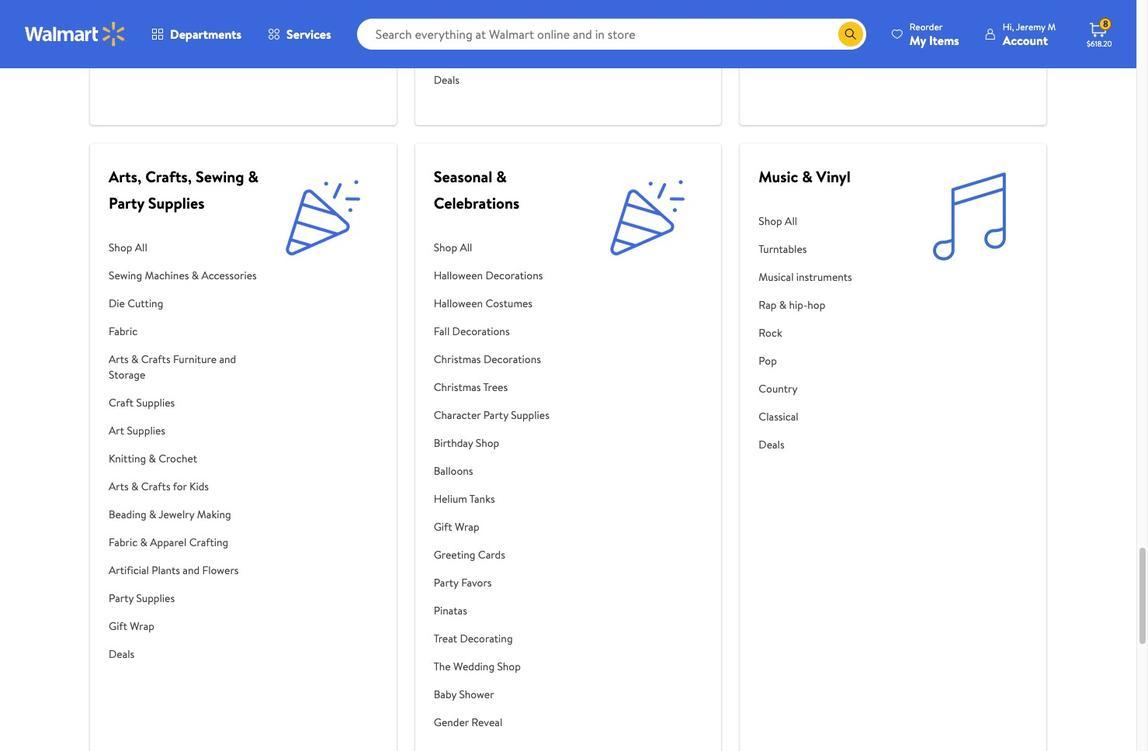 Task type: describe. For each thing, give the bounding box(es) containing it.
& for knitting & crochet
[[149, 451, 156, 467]]

1 vertical spatial deals link
[[759, 431, 852, 459]]

services button
[[255, 16, 344, 53]]

musical instruments link
[[759, 263, 852, 291]]

helium tanks link
[[434, 485, 594, 513]]

fabric & apparel crafting link
[[109, 529, 269, 557]]

shop all for seasonal & celebrations
[[434, 240, 472, 255]]

1 vertical spatial gift wrap link
[[109, 612, 269, 640]]

supplies up birthday shop link
[[511, 408, 549, 423]]

& inside arts, crafts, sewing & party supplies
[[248, 166, 258, 187]]

artificial
[[109, 563, 149, 578]]

arts, crafts, sewing & party supplies link
[[109, 166, 258, 213]]

party down artificial
[[109, 591, 134, 606]]

tanks
[[469, 491, 495, 507]]

craft supplies link
[[109, 389, 269, 417]]

greeting
[[434, 547, 475, 563]]

supplies for art supplies
[[127, 423, 165, 439]]

making
[[197, 507, 231, 522]]

flowers
[[202, 563, 239, 578]]

& for arts & crafts for kids
[[131, 479, 138, 494]]

knitting & crochet link
[[109, 445, 269, 473]]

shop down the character party supplies
[[476, 435, 499, 451]]

fall decorations link
[[434, 317, 594, 345]]

storage
[[109, 367, 145, 383]]

halloween decorations link
[[434, 262, 594, 290]]

greeting cards link
[[434, 541, 594, 569]]

musical instruments
[[759, 269, 852, 285]]

christmas decorations
[[434, 352, 541, 367]]

die cutting link
[[109, 290, 269, 317]]

hop
[[808, 297, 825, 313]]

0 horizontal spatial deals
[[109, 647, 135, 662]]

rock
[[759, 325, 782, 341]]

trees
[[483, 380, 508, 395]]

& for arts & crafts furniture and storage
[[131, 352, 138, 367]]

classical link
[[759, 403, 852, 431]]

supplies inside arts, crafts, sewing & party supplies
[[148, 193, 205, 213]]

account
[[1003, 31, 1048, 49]]

0 horizontal spatial gift wrap
[[109, 619, 154, 634]]

balloons link
[[434, 457, 594, 485]]

cutting
[[127, 296, 163, 311]]

& inside sewing machines & accessories link
[[192, 268, 199, 283]]

christmas trees
[[434, 380, 508, 395]]

music
[[759, 166, 798, 187]]

greeting cards
[[434, 547, 505, 563]]

the wedding shop link
[[434, 653, 594, 681]]

sewing machines & accessories link
[[109, 262, 269, 290]]

$618.20
[[1087, 38, 1112, 49]]

shop all for music & vinyl
[[759, 213, 797, 229]]

the wedding shop
[[434, 659, 521, 675]]

arts, crafts, sewing & party supplies
[[109, 166, 258, 213]]

craft
[[109, 395, 134, 411]]

arts & crafts furniture and storage link
[[109, 345, 269, 389]]

country link
[[759, 375, 852, 403]]

and inside the arts & crafts furniture and storage
[[219, 352, 236, 367]]

gender
[[434, 715, 469, 730]]

sets
[[464, 16, 484, 32]]

crochet
[[158, 451, 197, 467]]

instruments
[[796, 269, 852, 285]]

crafts for furniture
[[141, 352, 170, 367]]

pinatas
[[434, 603, 467, 619]]

jeremy
[[1016, 20, 1045, 33]]

spas
[[522, 44, 543, 60]]

helium
[[434, 491, 467, 507]]

services
[[287, 26, 331, 43]]

decorations for halloween decorations
[[485, 268, 543, 283]]

1 vertical spatial wrap
[[130, 619, 154, 634]]

pop
[[759, 353, 777, 369]]

balloons
[[434, 463, 473, 479]]

fall decorations
[[434, 324, 510, 339]]

swimming
[[434, 44, 482, 60]]

halloween for halloween decorations
[[434, 268, 483, 283]]

treat
[[434, 631, 457, 647]]

party up pinatas at the left of the page
[[434, 575, 459, 591]]

shop for music & vinyl
[[759, 213, 782, 229]]

jewelry
[[159, 507, 194, 522]]

all for seasonal & celebrations
[[460, 240, 472, 255]]

Walmart Site-Wide search field
[[357, 19, 866, 50]]

gender reveal
[[434, 715, 505, 730]]

arts & crafts for kids
[[109, 479, 209, 494]]

rock link
[[759, 319, 852, 347]]

shop for seasonal & celebrations
[[434, 240, 457, 255]]

helium tanks
[[434, 491, 495, 507]]

kids
[[189, 479, 209, 494]]

christmas decorations link
[[434, 345, 594, 373]]

fabric for fabric
[[109, 324, 138, 339]]

fabric link
[[109, 317, 269, 345]]

& for fabric & apparel crafting
[[140, 535, 147, 550]]

halloween costumes
[[434, 296, 533, 311]]

pinatas link
[[434, 597, 594, 625]]

birthday
[[434, 435, 473, 451]]

& for rap & hip-hop
[[779, 297, 786, 313]]

birthday shop
[[434, 435, 499, 451]]

rap & hip-hop
[[759, 297, 825, 313]]

party favors
[[434, 575, 492, 591]]

crafting
[[189, 535, 228, 550]]

sewing machines & accessories
[[109, 268, 257, 283]]

music & vinyl link
[[759, 166, 851, 187]]

shower
[[459, 687, 494, 702]]

musical
[[759, 269, 794, 285]]

crafts,
[[145, 166, 192, 187]]

8
[[1103, 17, 1108, 30]]

0 vertical spatial deals link
[[434, 66, 560, 94]]



Task type: locate. For each thing, give the bounding box(es) containing it.
& inside seasonal & celebrations
[[496, 166, 507, 187]]

wrap down party supplies in the bottom left of the page
[[130, 619, 154, 634]]

1 arts from the top
[[109, 352, 129, 367]]

fabric for fabric & apparel crafting
[[109, 535, 138, 550]]

1 horizontal spatial gift wrap
[[434, 519, 479, 535]]

supplies for party supplies
[[136, 591, 175, 606]]

celebrations
[[434, 193, 520, 213]]

supplies down the plants
[[136, 591, 175, 606]]

arts down "knitting"
[[109, 479, 129, 494]]

gift down party supplies in the bottom left of the page
[[109, 619, 127, 634]]

turntables link
[[759, 235, 852, 263]]

gift down helium
[[434, 519, 452, 535]]

& inside the swimming pools & spas link
[[512, 44, 520, 60]]

shop all for arts, crafts, sewing & party supplies
[[109, 240, 147, 255]]

1 christmas from the top
[[434, 352, 481, 367]]

treat decorating
[[434, 631, 513, 647]]

1 crafts from the top
[[141, 352, 170, 367]]

1 vertical spatial halloween
[[434, 296, 483, 311]]

swing sets link
[[434, 10, 560, 38]]

shop up halloween decorations on the top of page
[[434, 240, 457, 255]]

0 vertical spatial arts
[[109, 352, 129, 367]]

shop all link for celebrations
[[434, 234, 594, 262]]

fall
[[434, 324, 450, 339]]

1 fabric from the top
[[109, 324, 138, 339]]

gift wrap up greeting
[[434, 519, 479, 535]]

all for music & vinyl
[[785, 213, 797, 229]]

hip-
[[789, 297, 808, 313]]

apparel
[[150, 535, 187, 550]]

favors
[[461, 575, 492, 591]]

decorations up halloween costumes link
[[485, 268, 543, 283]]

party down 'arts,'
[[109, 193, 144, 213]]

die cutting
[[109, 296, 163, 311]]

costumes
[[485, 296, 533, 311]]

arts for arts & crafts furniture and storage
[[109, 352, 129, 367]]

shop
[[759, 213, 782, 229], [109, 240, 132, 255], [434, 240, 457, 255], [476, 435, 499, 451], [497, 659, 521, 675]]

seasonal & celebrations
[[434, 166, 520, 213]]

1 horizontal spatial gift wrap link
[[434, 513, 594, 541]]

pools
[[484, 44, 510, 60]]

1 vertical spatial christmas
[[434, 380, 481, 395]]

arts,
[[109, 166, 142, 187]]

swing
[[434, 16, 461, 32]]

knitting & crochet
[[109, 451, 197, 467]]

supplies up art supplies
[[136, 395, 175, 411]]

decorations
[[485, 268, 543, 283], [452, 324, 510, 339], [484, 352, 541, 367]]

artificial plants and flowers
[[109, 563, 239, 578]]

reveal
[[471, 715, 502, 730]]

& for beading & jewelry making
[[149, 507, 156, 522]]

shop up turntables
[[759, 213, 782, 229]]

deals link
[[434, 66, 560, 94], [759, 431, 852, 459], [109, 640, 269, 668]]

1 vertical spatial arts
[[109, 479, 129, 494]]

decorations for christmas decorations
[[484, 352, 541, 367]]

2 horizontal spatial shop all
[[759, 213, 797, 229]]

wrap up greeting cards
[[455, 519, 479, 535]]

gift wrap link down party supplies in the bottom left of the page
[[109, 612, 269, 640]]

party favors link
[[434, 569, 594, 597]]

deals link down pools
[[434, 66, 560, 94]]

2 horizontal spatial deals
[[759, 437, 784, 453]]

birthday shop link
[[434, 429, 594, 457]]

arts & crafts for kids link
[[109, 473, 269, 501]]

christmas up christmas trees
[[434, 352, 481, 367]]

all for arts, crafts, sewing & party supplies
[[135, 240, 147, 255]]

crafts left furniture
[[141, 352, 170, 367]]

0 vertical spatial christmas
[[434, 352, 481, 367]]

fabric down die
[[109, 324, 138, 339]]

music & vinyl
[[759, 166, 851, 187]]

deals link down party supplies link
[[109, 640, 269, 668]]

all
[[785, 213, 797, 229], [135, 240, 147, 255], [460, 240, 472, 255]]

2 vertical spatial deals link
[[109, 640, 269, 668]]

1 vertical spatial gift wrap
[[109, 619, 154, 634]]

turntables
[[759, 241, 807, 257]]

0 horizontal spatial wrap
[[130, 619, 154, 634]]

1 vertical spatial deals
[[759, 437, 784, 453]]

shop all link up turntables
[[759, 207, 852, 235]]

supplies down craft supplies
[[127, 423, 165, 439]]

halloween costumes link
[[434, 290, 594, 317]]

1 horizontal spatial wrap
[[455, 519, 479, 535]]

1 vertical spatial crafts
[[141, 479, 170, 494]]

& for music & vinyl
[[802, 166, 813, 187]]

classical
[[759, 409, 799, 425]]

baby shower
[[434, 687, 494, 702]]

1 horizontal spatial gift
[[434, 519, 452, 535]]

0 vertical spatial decorations
[[485, 268, 543, 283]]

shop all up halloween decorations on the top of page
[[434, 240, 472, 255]]

swing sets
[[434, 16, 484, 32]]

sewing right crafts, at the left top of the page
[[196, 166, 244, 187]]

gift wrap link up the cards
[[434, 513, 594, 541]]

0 horizontal spatial and
[[183, 563, 200, 578]]

shop all link up halloween decorations on the top of page
[[434, 234, 594, 262]]

& inside the arts & crafts furniture and storage
[[131, 352, 138, 367]]

shop up baby shower link
[[497, 659, 521, 675]]

0 vertical spatial gift
[[434, 519, 452, 535]]

2 horizontal spatial shop all link
[[759, 207, 852, 235]]

2 fabric from the top
[[109, 535, 138, 550]]

Search search field
[[357, 19, 866, 50]]

artificial plants and flowers link
[[109, 557, 269, 585]]

& inside knitting & crochet link
[[149, 451, 156, 467]]

knitting
[[109, 451, 146, 467]]

decorations inside fall decorations link
[[452, 324, 510, 339]]

& inside rap & hip-hop link
[[779, 297, 786, 313]]

2 horizontal spatial deals link
[[759, 431, 852, 459]]

gift wrap
[[434, 519, 479, 535], [109, 619, 154, 634]]

deals down swimming
[[434, 72, 460, 88]]

swimming pools & spas link
[[434, 38, 560, 66]]

1 horizontal spatial deals
[[434, 72, 460, 88]]

party down trees on the left bottom of the page
[[483, 408, 508, 423]]

0 horizontal spatial shop all
[[109, 240, 147, 255]]

baby
[[434, 687, 456, 702]]

0 vertical spatial fabric
[[109, 324, 138, 339]]

crafts inside the arts & crafts furniture and storage
[[141, 352, 170, 367]]

decorations for fall decorations
[[452, 324, 510, 339]]

christmas for christmas trees
[[434, 380, 481, 395]]

departments button
[[138, 16, 255, 53]]

1 horizontal spatial shop all
[[434, 240, 472, 255]]

0 vertical spatial crafts
[[141, 352, 170, 367]]

rap & hip-hop link
[[759, 291, 852, 319]]

2 christmas from the top
[[434, 380, 481, 395]]

0 horizontal spatial sewing
[[109, 268, 142, 283]]

and right furniture
[[219, 352, 236, 367]]

0 vertical spatial gift wrap link
[[434, 513, 594, 541]]

halloween up halloween costumes
[[434, 268, 483, 283]]

plants
[[152, 563, 180, 578]]

reorder
[[910, 20, 943, 33]]

halloween inside halloween decorations link
[[434, 268, 483, 283]]

0 vertical spatial gift wrap
[[434, 519, 479, 535]]

crafts for for
[[141, 479, 170, 494]]

0 vertical spatial deals
[[434, 72, 460, 88]]

2 crafts from the top
[[141, 479, 170, 494]]

1 horizontal spatial and
[[219, 352, 236, 367]]

0 horizontal spatial gift
[[109, 619, 127, 634]]

for
[[173, 479, 187, 494]]

1 horizontal spatial shop all link
[[434, 234, 594, 262]]

gift for gift wrap link to the right
[[434, 519, 452, 535]]

shop all link for vinyl
[[759, 207, 852, 235]]

beading & jewelry making
[[109, 507, 231, 522]]

2 vertical spatial deals
[[109, 647, 135, 662]]

0 vertical spatial halloween
[[434, 268, 483, 283]]

supplies for craft supplies
[[136, 395, 175, 411]]

sewing up die
[[109, 268, 142, 283]]

shop up die
[[109, 240, 132, 255]]

the
[[434, 659, 451, 675]]

seasonal
[[434, 166, 492, 187]]

seasonal & celebrations link
[[434, 166, 520, 213]]

0 horizontal spatial deals link
[[109, 640, 269, 668]]

beading
[[109, 507, 146, 522]]

sewing
[[196, 166, 244, 187], [109, 268, 142, 283]]

2 arts from the top
[[109, 479, 129, 494]]

gift wrap down party supplies in the bottom left of the page
[[109, 619, 154, 634]]

christmas
[[434, 352, 481, 367], [434, 380, 481, 395]]

party inside arts, crafts, sewing & party supplies
[[109, 193, 144, 213]]

0 horizontal spatial all
[[135, 240, 147, 255]]

1 vertical spatial decorations
[[452, 324, 510, 339]]

2 horizontal spatial all
[[785, 213, 797, 229]]

1 vertical spatial fabric
[[109, 535, 138, 550]]

arts inside the arts & crafts furniture and storage
[[109, 352, 129, 367]]

2 halloween from the top
[[434, 296, 483, 311]]

m
[[1048, 20, 1056, 33]]

& inside fabric & apparel crafting link
[[140, 535, 147, 550]]

0 horizontal spatial gift wrap link
[[109, 612, 269, 640]]

arts for arts & crafts for kids
[[109, 479, 129, 494]]

decorations inside halloween decorations link
[[485, 268, 543, 283]]

party supplies link
[[109, 585, 269, 612]]

fabric down beading
[[109, 535, 138, 550]]

& inside arts & crafts for kids link
[[131, 479, 138, 494]]

1 vertical spatial gift
[[109, 619, 127, 634]]

1 vertical spatial sewing
[[109, 268, 142, 283]]

and right the plants
[[183, 563, 200, 578]]

decorations down fall decorations link on the top of page
[[484, 352, 541, 367]]

character
[[434, 408, 481, 423]]

christmas for christmas decorations
[[434, 352, 481, 367]]

halloween inside halloween costumes link
[[434, 296, 483, 311]]

vinyl
[[816, 166, 851, 187]]

& inside beading & jewelry making link
[[149, 507, 156, 522]]

hi,
[[1003, 20, 1014, 33]]

all up turntables
[[785, 213, 797, 229]]

reorder my items
[[910, 20, 959, 49]]

gift
[[434, 519, 452, 535], [109, 619, 127, 634]]

christmas inside christmas decorations link
[[434, 352, 481, 367]]

decorations down halloween costumes
[[452, 324, 510, 339]]

arts & crafts furniture and storage
[[109, 352, 236, 383]]

cards
[[478, 547, 505, 563]]

shop all link for sewing
[[109, 234, 269, 262]]

christmas up character
[[434, 380, 481, 395]]

shop all link up the sewing machines & accessories
[[109, 234, 269, 262]]

shop all
[[759, 213, 797, 229], [109, 240, 147, 255], [434, 240, 472, 255]]

1 horizontal spatial sewing
[[196, 166, 244, 187]]

8 $618.20
[[1087, 17, 1112, 49]]

gift for gift wrap link to the bottom
[[109, 619, 127, 634]]

walmart image
[[25, 22, 126, 47]]

all up halloween decorations on the top of page
[[460, 240, 472, 255]]

halloween up fall decorations in the left of the page
[[434, 296, 483, 311]]

my
[[910, 31, 926, 49]]

party
[[109, 193, 144, 213], [483, 408, 508, 423], [434, 575, 459, 591], [109, 591, 134, 606]]

craft supplies
[[109, 395, 175, 411]]

arts
[[109, 352, 129, 367], [109, 479, 129, 494]]

0 horizontal spatial shop all link
[[109, 234, 269, 262]]

shop all up machines at the top
[[109, 240, 147, 255]]

wedding
[[453, 659, 494, 675]]

& for seasonal & celebrations
[[496, 166, 507, 187]]

decorations inside christmas decorations link
[[484, 352, 541, 367]]

crafts
[[141, 352, 170, 367], [141, 479, 170, 494]]

0 vertical spatial wrap
[[455, 519, 479, 535]]

0 vertical spatial and
[[219, 352, 236, 367]]

&
[[512, 44, 520, 60], [248, 166, 258, 187], [496, 166, 507, 187], [802, 166, 813, 187], [192, 268, 199, 283], [779, 297, 786, 313], [131, 352, 138, 367], [149, 451, 156, 467], [131, 479, 138, 494], [149, 507, 156, 522], [140, 535, 147, 550]]

deals down classical
[[759, 437, 784, 453]]

1 vertical spatial and
[[183, 563, 200, 578]]

departments
[[170, 26, 241, 43]]

all up machines at the top
[[135, 240, 147, 255]]

deals link down classical
[[759, 431, 852, 459]]

2 vertical spatial decorations
[[484, 352, 541, 367]]

country
[[759, 381, 798, 397]]

1 horizontal spatial deals link
[[434, 66, 560, 94]]

supplies down crafts, at the left top of the page
[[148, 193, 205, 213]]

deals down party supplies in the bottom left of the page
[[109, 647, 135, 662]]

halloween for halloween costumes
[[434, 296, 483, 311]]

search icon image
[[844, 28, 857, 40]]

arts up the craft
[[109, 352, 129, 367]]

shop for arts, crafts, sewing & party supplies
[[109, 240, 132, 255]]

crafts left for
[[141, 479, 170, 494]]

sewing inside arts, crafts, sewing & party supplies
[[196, 166, 244, 187]]

0 vertical spatial sewing
[[196, 166, 244, 187]]

christmas inside christmas trees link
[[434, 380, 481, 395]]

shop all up turntables
[[759, 213, 797, 229]]

1 halloween from the top
[[434, 268, 483, 283]]

pop link
[[759, 347, 852, 375]]

1 horizontal spatial all
[[460, 240, 472, 255]]

fabric
[[109, 324, 138, 339], [109, 535, 138, 550]]

machines
[[145, 268, 189, 283]]



Task type: vqa. For each thing, say whether or not it's contained in the screenshot.
Gift Wrap 'LINK' to the top
yes



